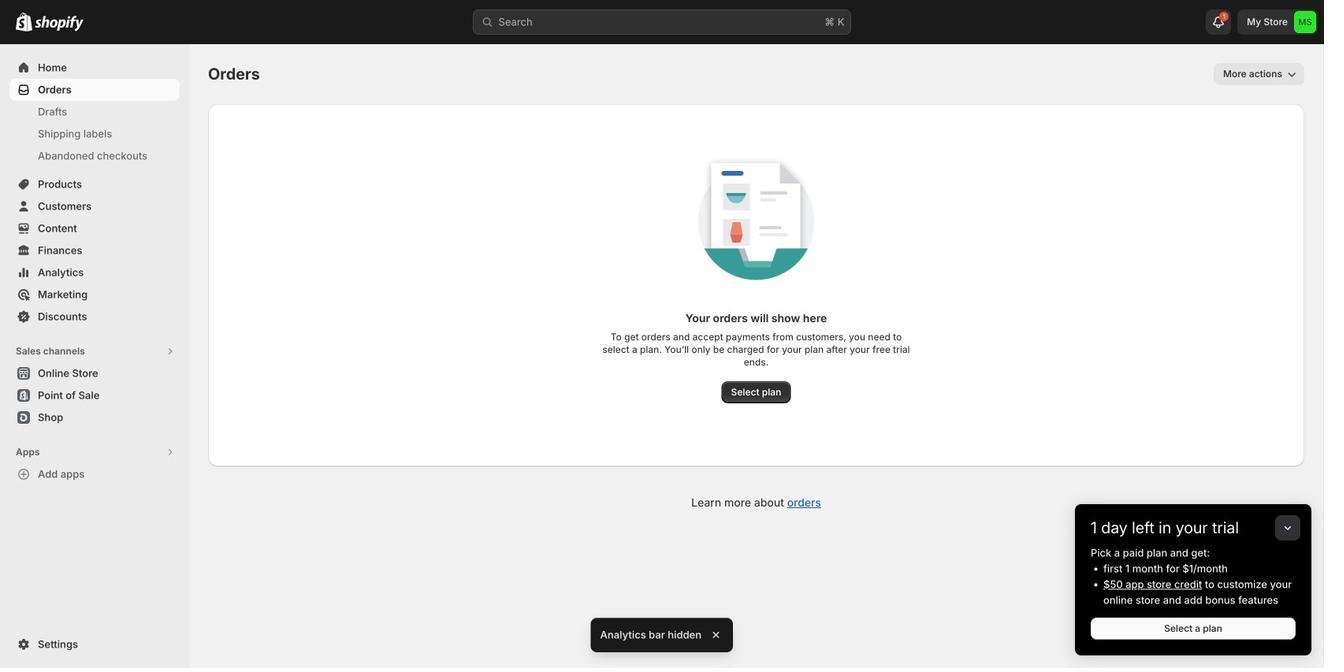 Task type: locate. For each thing, give the bounding box(es) containing it.
shopify image
[[35, 16, 84, 31]]

my store image
[[1295, 11, 1317, 33]]

shopify image
[[16, 12, 32, 31]]



Task type: vqa. For each thing, say whether or not it's contained in the screenshot.
rightmost shipping
no



